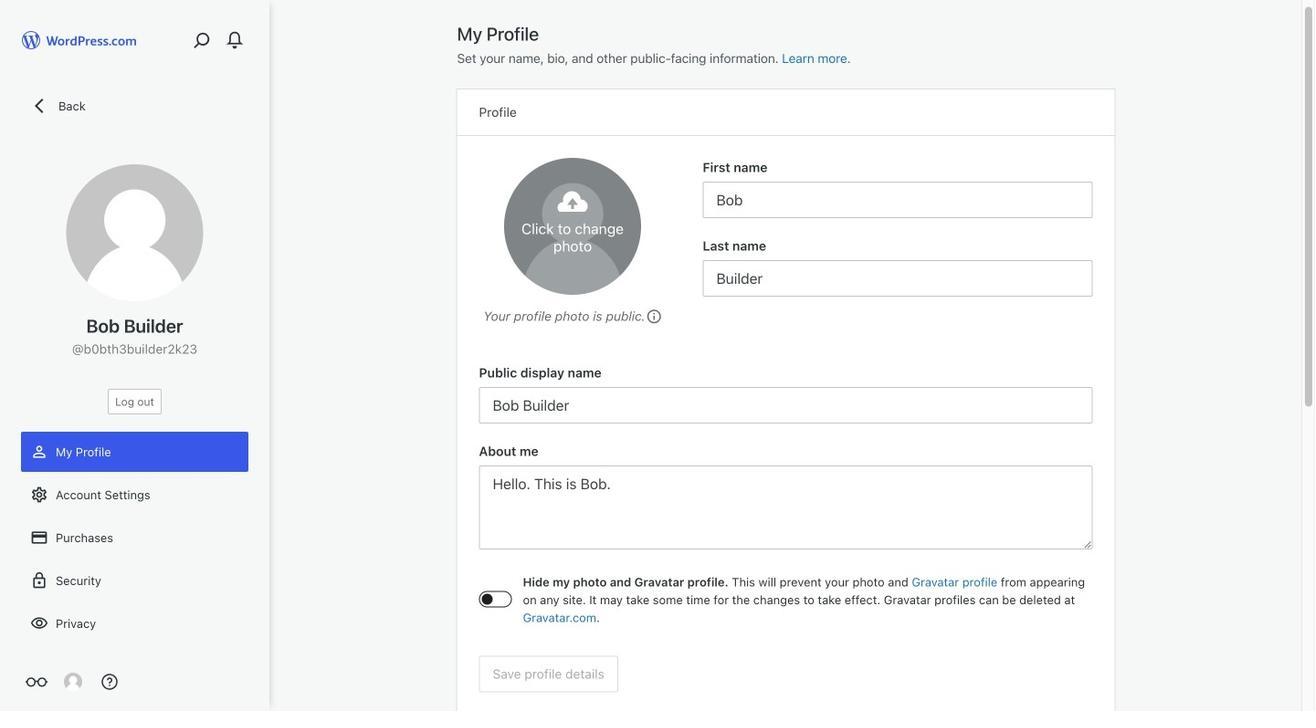 Task type: vqa. For each thing, say whether or not it's contained in the screenshot.
the left Bob Builder image
yes



Task type: locate. For each thing, give the bounding box(es) containing it.
lock image
[[30, 572, 48, 590]]

person image
[[30, 443, 48, 461]]

None text field
[[703, 182, 1093, 218], [703, 260, 1093, 297], [479, 387, 1093, 424], [703, 182, 1093, 218], [703, 260, 1093, 297], [479, 387, 1093, 424]]

credit_card image
[[30, 529, 48, 547]]

bob builder image
[[64, 673, 82, 692]]

group
[[703, 158, 1093, 218], [703, 237, 1093, 297], [479, 364, 1093, 424], [479, 442, 1093, 555]]

more information image
[[646, 308, 662, 324]]

main content
[[457, 22, 1115, 712]]

bob builder image
[[504, 158, 641, 295], [66, 164, 203, 301]]

None text field
[[479, 466, 1093, 550]]



Task type: describe. For each thing, give the bounding box(es) containing it.
0 horizontal spatial bob builder image
[[66, 164, 203, 301]]

settings image
[[30, 486, 48, 504]]

visibility image
[[30, 615, 48, 633]]

1 horizontal spatial bob builder image
[[504, 158, 641, 295]]

reader image
[[26, 671, 48, 693]]



